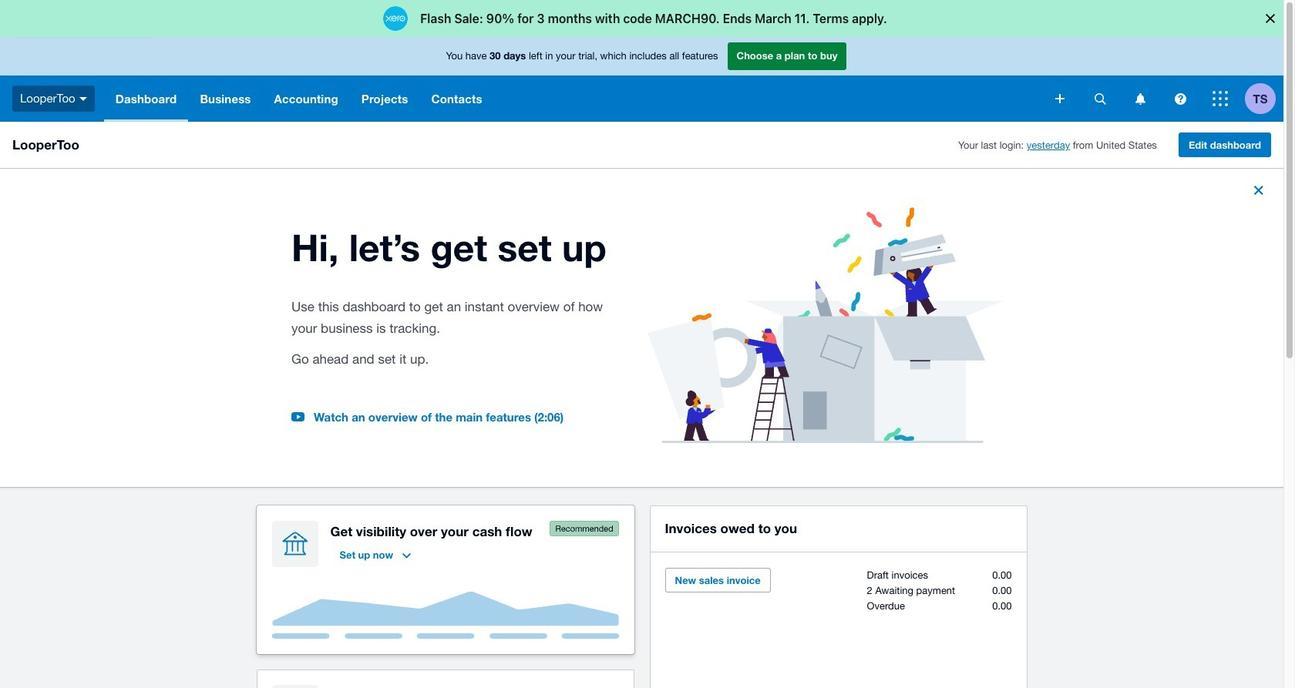 Task type: locate. For each thing, give the bounding box(es) containing it.
dialog
[[0, 0, 1296, 37]]

recommended icon image
[[549, 521, 619, 536]]

svg image
[[1213, 91, 1228, 106], [79, 97, 87, 101]]

1 horizontal spatial svg image
[[1213, 91, 1228, 106]]

banner
[[0, 37, 1284, 122]]

svg image
[[1095, 93, 1106, 104], [1136, 93, 1146, 104], [1175, 93, 1186, 104], [1056, 94, 1065, 103]]



Task type: describe. For each thing, give the bounding box(es) containing it.
close image
[[1247, 178, 1272, 203]]

0 horizontal spatial svg image
[[79, 97, 87, 101]]

banking icon image
[[272, 521, 318, 567]]

banking preview line graph image
[[272, 592, 619, 639]]



Task type: vqa. For each thing, say whether or not it's contained in the screenshot.
banner
yes



